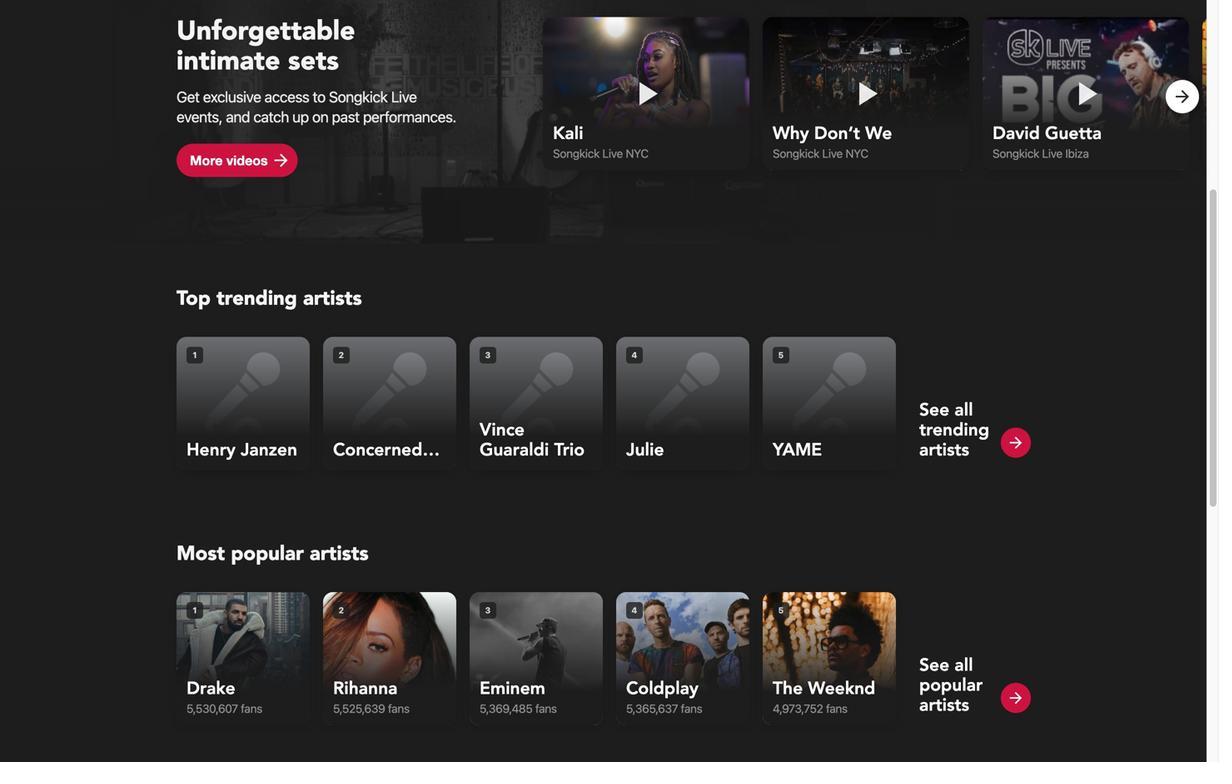Task type: locate. For each thing, give the bounding box(es) containing it.
2 4 from the top
[[632, 606, 638, 615]]

0 vertical spatial trending
[[217, 285, 297, 312]]

1 vertical spatial 3
[[485, 606, 491, 615]]

see all popular artists link
[[920, 602, 1033, 717]]

1 nyc from the left
[[626, 147, 649, 161]]

past
[[332, 108, 360, 126]]

1 vertical spatial popular
[[920, 674, 983, 697]]

songkick inside why don't we songkick live nyc
[[773, 147, 820, 161]]

1 fans from the left
[[241, 702, 262, 716]]

songkick down kali
[[553, 147, 600, 161]]

nyc inside 'kali songkick live nyc'
[[626, 147, 649, 161]]

see all popular artists
[[920, 654, 983, 717]]

1 vertical spatial 2
[[339, 606, 344, 615]]

1
[[193, 350, 197, 360], [193, 606, 197, 615]]

2 fans from the left
[[388, 702, 410, 716]]

unforgettable
[[177, 13, 355, 49]]

0 vertical spatial see
[[920, 398, 950, 422]]

fans right 5,530,607 at the left of the page
[[241, 702, 262, 716]]

1 all from the top
[[955, 398, 974, 422]]

songkick down the why
[[773, 147, 820, 161]]

2 2 from the top
[[339, 606, 344, 615]]

0 vertical spatial 2
[[339, 350, 344, 360]]

5,365,637
[[627, 702, 678, 716]]

fans down coldplay
[[681, 702, 703, 716]]

1 horizontal spatial popular
[[920, 674, 983, 697]]

to
[[313, 88, 326, 106]]

4 for top trending artists
[[632, 350, 638, 360]]

2 see from the top
[[920, 654, 950, 677]]

fans down eminem at left
[[536, 702, 557, 716]]

artists
[[303, 285, 362, 312], [920, 438, 970, 462], [310, 540, 369, 568], [920, 694, 970, 717]]

nyc inside why don't we songkick live nyc
[[846, 147, 869, 161]]

5 fans from the left
[[827, 702, 848, 716]]

fans for eminem
[[536, 702, 557, 716]]

all for top trending artists
[[955, 398, 974, 422]]

fans inside eminem 5,369,485 fans
[[536, 702, 557, 716]]

5,530,607
[[187, 702, 238, 716]]

4
[[632, 350, 638, 360], [632, 606, 638, 615]]

trending
[[217, 285, 297, 312], [920, 418, 990, 442]]

0 vertical spatial 3
[[485, 350, 491, 360]]

3 up vince
[[485, 350, 491, 360]]

1 down most
[[193, 606, 197, 615]]

see
[[920, 398, 950, 422], [920, 654, 950, 677]]

the
[[773, 677, 803, 701]]

and
[[226, 108, 250, 126]]

weeknd
[[809, 677, 876, 701]]

1 down top
[[193, 350, 197, 360]]

0 vertical spatial all
[[955, 398, 974, 422]]

1 vertical spatial 1
[[193, 606, 197, 615]]

songkick down david
[[993, 147, 1040, 161]]

2 3 from the top
[[485, 606, 491, 615]]

2 1 from the top
[[193, 606, 197, 615]]

1 vertical spatial trending
[[920, 418, 990, 442]]

guaraldi
[[480, 438, 549, 462]]

see inside see all popular artists
[[920, 654, 950, 677]]

get
[[177, 88, 200, 106]]

4 fans from the left
[[681, 702, 703, 716]]

1 horizontal spatial trending
[[920, 418, 990, 442]]

0 vertical spatial popular
[[231, 540, 304, 568]]

3 up eminem at left
[[485, 606, 491, 615]]

fans for drake
[[241, 702, 262, 716]]

see inside see all trending artists
[[920, 398, 950, 422]]

fans inside coldplay 5,365,637 fans
[[681, 702, 703, 716]]

songkick
[[329, 88, 388, 106], [553, 147, 600, 161], [773, 147, 820, 161], [993, 147, 1040, 161]]

songkick inside david guetta songkick live ibiza
[[993, 147, 1040, 161]]

nyc
[[626, 147, 649, 161], [846, 147, 869, 161]]

2
[[339, 350, 344, 360], [339, 606, 344, 615]]

artists inside see all popular artists
[[920, 694, 970, 717]]

5
[[779, 350, 785, 360], [779, 606, 785, 615]]

2 5 from the top
[[779, 606, 785, 615]]

1 5 from the top
[[779, 350, 785, 360]]

1 vertical spatial 5
[[779, 606, 785, 615]]

popular
[[231, 540, 304, 568], [920, 674, 983, 697]]

3 fans from the left
[[536, 702, 557, 716]]

fans down weeknd
[[827, 702, 848, 716]]

3
[[485, 350, 491, 360], [485, 606, 491, 615]]

guetta
[[1046, 122, 1103, 146]]

2 for most popular artists
[[339, 606, 344, 615]]

concernedape
[[333, 438, 456, 462]]

access
[[265, 88, 309, 106]]

more videos link
[[177, 144, 298, 177]]

all inside see all trending artists
[[955, 398, 974, 422]]

4,973,752
[[773, 702, 824, 716]]

1 vertical spatial see
[[920, 654, 950, 677]]

2 for top trending artists
[[339, 350, 344, 360]]

1 vertical spatial all
[[955, 654, 974, 677]]

2 nyc from the left
[[846, 147, 869, 161]]

1 horizontal spatial nyc
[[846, 147, 869, 161]]

live
[[391, 88, 417, 106], [603, 147, 623, 161], [823, 147, 843, 161], [1043, 147, 1063, 161]]

more videos
[[190, 152, 268, 168]]

we
[[866, 122, 893, 146]]

exclusive
[[203, 88, 261, 106]]

0 horizontal spatial nyc
[[626, 147, 649, 161]]

fans inside drake 5,530,607 fans
[[241, 702, 262, 716]]

1 2 from the top
[[339, 350, 344, 360]]

0 vertical spatial 5
[[779, 350, 785, 360]]

songkick up past
[[329, 88, 388, 106]]

fans inside rihanna 5,525,639 fans
[[388, 702, 410, 716]]

fans down rihanna
[[388, 702, 410, 716]]

1 1 from the top
[[193, 350, 197, 360]]

live inside get exclusive access to songkick live events, and catch up on past performances.
[[391, 88, 417, 106]]

rihanna 5,525,639 fans
[[333, 677, 410, 716]]

intimate
[[177, 43, 280, 79]]

1 for most
[[193, 606, 197, 615]]

1 vertical spatial 4
[[632, 606, 638, 615]]

the weeknd 4,973,752 fans
[[773, 677, 876, 716]]

all for most popular artists
[[955, 654, 974, 677]]

0 vertical spatial 4
[[632, 350, 638, 360]]

1 3 from the top
[[485, 350, 491, 360]]

3 for most popular artists
[[485, 606, 491, 615]]

1 see from the top
[[920, 398, 950, 422]]

vince
[[480, 418, 525, 442]]

5,525,639
[[333, 702, 385, 716]]

see for most popular artists
[[920, 654, 950, 677]]

5 for most popular artists
[[779, 606, 785, 615]]

5 for top trending artists
[[779, 350, 785, 360]]

live inside 'kali songkick live nyc'
[[603, 147, 623, 161]]

0 vertical spatial 1
[[193, 350, 197, 360]]

2 all from the top
[[955, 654, 974, 677]]

fans inside the weeknd 4,973,752 fans
[[827, 702, 848, 716]]

coldplay 5,365,637 fans
[[627, 677, 703, 716]]

fans for rihanna
[[388, 702, 410, 716]]

all
[[955, 398, 974, 422], [955, 654, 974, 677]]

live inside david guetta songkick live ibiza
[[1043, 147, 1063, 161]]

all inside see all popular artists
[[955, 654, 974, 677]]

performances.
[[363, 108, 457, 126]]

don't
[[815, 122, 861, 146]]

henry
[[187, 438, 236, 462]]

ibiza
[[1066, 147, 1090, 161]]

1 4 from the top
[[632, 350, 638, 360]]

fans
[[241, 702, 262, 716], [388, 702, 410, 716], [536, 702, 557, 716], [681, 702, 703, 716], [827, 702, 848, 716]]



Task type: vqa. For each thing, say whether or not it's contained in the screenshot.
SEE
yes



Task type: describe. For each thing, give the bounding box(es) containing it.
fans for coldplay
[[681, 702, 703, 716]]

yame
[[773, 438, 823, 462]]

julie
[[627, 438, 665, 462]]

4 for most popular artists
[[632, 606, 638, 615]]

0 horizontal spatial popular
[[231, 540, 304, 568]]

eminem 5,369,485 fans
[[480, 677, 557, 716]]

henry janzen
[[187, 438, 298, 462]]

why don't we songkick live nyc
[[773, 122, 893, 161]]

live inside why don't we songkick live nyc
[[823, 147, 843, 161]]

3 for top trending artists
[[485, 350, 491, 360]]

top
[[177, 285, 211, 312]]

1 for top
[[193, 350, 197, 360]]

songkick inside get exclusive access to songkick live events, and catch up on past performances.
[[329, 88, 388, 106]]

kali songkick live nyc
[[553, 122, 649, 161]]

see for top trending artists
[[920, 398, 950, 422]]

artists inside see all trending artists
[[920, 438, 970, 462]]

drake 5,530,607 fans
[[187, 677, 262, 716]]

trio
[[555, 438, 585, 462]]

vince guaraldi trio
[[480, 418, 585, 462]]

0 horizontal spatial trending
[[217, 285, 297, 312]]

eminem
[[480, 677, 546, 701]]

up
[[293, 108, 309, 126]]

more
[[190, 152, 223, 168]]

most popular artists
[[177, 540, 369, 568]]

kali
[[553, 122, 584, 146]]

songkick inside 'kali songkick live nyc'
[[553, 147, 600, 161]]

drake
[[187, 677, 236, 701]]

david
[[993, 122, 1041, 146]]

sets
[[288, 43, 339, 79]]

5,369,485
[[480, 702, 533, 716]]

events,
[[177, 108, 223, 126]]

get exclusive access to songkick live events, and catch up on past performances.
[[177, 88, 457, 126]]

see all trending artists
[[920, 398, 990, 462]]

janzen
[[241, 438, 298, 462]]

coldplay
[[627, 677, 699, 701]]

why
[[773, 122, 810, 146]]

top trending artists
[[177, 285, 362, 312]]

most
[[177, 540, 225, 568]]

trending inside see all trending artists link
[[920, 418, 990, 442]]

see all trending artists link
[[920, 347, 1033, 462]]

rihanna
[[333, 677, 398, 701]]

videos
[[227, 152, 268, 168]]

david guetta songkick live ibiza
[[993, 122, 1103, 161]]

on
[[312, 108, 329, 126]]

unforgettable intimate sets
[[177, 13, 355, 79]]

catch
[[254, 108, 289, 126]]



